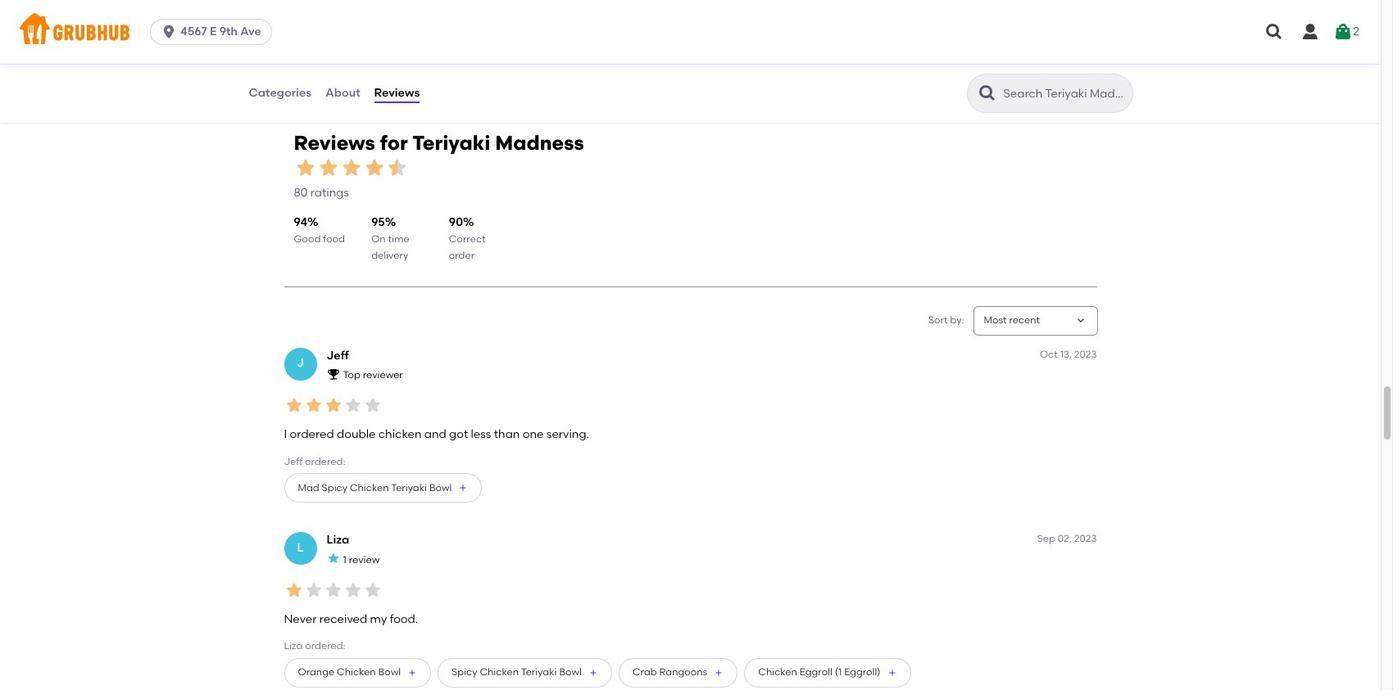 Task type: describe. For each thing, give the bounding box(es) containing it.
top reviewer
[[343, 370, 403, 381]]

Search Teriyaki Madness  search field
[[1002, 86, 1127, 102]]

4567 e 9th ave
[[180, 25, 261, 39]]

mad
[[298, 482, 319, 494]]

2023 for i ordered double chicken and got less than one serving.
[[1074, 349, 1097, 360]]

spicy inside button
[[452, 667, 477, 679]]

2 svg image from the left
[[1301, 22, 1320, 42]]

oct 13, 2023
[[1040, 349, 1097, 360]]

my
[[370, 613, 387, 627]]

reviews button
[[373, 64, 421, 123]]

sep 02, 2023
[[1037, 534, 1097, 545]]

on
[[371, 233, 386, 245]]

most
[[984, 315, 1007, 326]]

reviews for reviews
[[374, 86, 420, 100]]

crab rangoons
[[633, 667, 707, 679]]

spicy inside button
[[322, 482, 347, 494]]

reviews for reviews for teriyaki madness
[[294, 131, 375, 155]]

chicken eggroll (1 eggroll) button
[[744, 658, 911, 688]]

jeff for jeff
[[327, 349, 349, 363]]

Sort by: field
[[984, 314, 1040, 328]]

about
[[325, 86, 360, 100]]

j
[[297, 357, 304, 371]]

90
[[449, 215, 463, 229]]

main navigation navigation
[[0, 0, 1381, 64]]

order
[[449, 250, 475, 261]]

95
[[371, 215, 385, 229]]

madness
[[495, 131, 584, 155]]

13,
[[1060, 349, 1072, 360]]

ordered
[[290, 428, 334, 442]]

orange
[[298, 667, 335, 679]]

never received my food.
[[284, 613, 418, 627]]

spicy chicken teriyaki bowl
[[452, 667, 582, 679]]

correct
[[449, 233, 486, 245]]

crab rangoons button
[[619, 658, 738, 688]]

got
[[449, 428, 468, 442]]

categories button
[[248, 64, 312, 123]]

crab
[[633, 667, 657, 679]]

about button
[[325, 64, 361, 123]]

orange chicken bowl
[[298, 667, 401, 679]]

mad spicy chicken teriyaki bowl button
[[284, 474, 482, 503]]

e
[[210, 25, 217, 39]]

ordered: for ordered
[[305, 456, 345, 468]]

ordered: for received
[[305, 641, 345, 653]]

80
[[294, 186, 308, 200]]

4567 e 9th ave button
[[150, 19, 279, 45]]

time
[[388, 233, 409, 245]]

l
[[297, 542, 304, 556]]

bowl inside orange chicken bowl button
[[378, 667, 401, 679]]

less
[[471, 428, 491, 442]]

for
[[380, 131, 408, 155]]

and
[[424, 428, 446, 442]]

teriyaki for for
[[412, 131, 490, 155]]

sort
[[929, 315, 948, 326]]

teriyaki inside button
[[391, 482, 427, 494]]



Task type: locate. For each thing, give the bounding box(es) containing it.
1 vertical spatial reviews
[[294, 131, 375, 155]]

2 button
[[1333, 17, 1360, 47]]

0 vertical spatial teriyaki
[[412, 131, 490, 155]]

sort by:
[[929, 315, 964, 326]]

1 horizontal spatial spicy
[[452, 667, 477, 679]]

0 horizontal spatial liza
[[284, 641, 303, 653]]

94 good food
[[294, 215, 345, 245]]

most recent
[[984, 315, 1040, 326]]

reviewer
[[363, 370, 403, 381]]

eggroll)
[[844, 667, 881, 679]]

orange chicken bowl button
[[284, 658, 431, 688]]

liza for liza ordered:
[[284, 641, 303, 653]]

liza
[[327, 534, 349, 547], [284, 641, 303, 653]]

1 horizontal spatial jeff
[[327, 349, 349, 363]]

spicy
[[322, 482, 347, 494], [452, 667, 477, 679]]

chicken
[[378, 428, 422, 442]]

i ordered double chicken and got less than one serving.
[[284, 428, 589, 442]]

chicken eggroll (1 eggroll)
[[758, 667, 881, 679]]

ratings
[[310, 186, 349, 200]]

trophy icon image
[[327, 368, 340, 381]]

1 vertical spatial teriyaki
[[391, 482, 427, 494]]

bowl down my
[[378, 667, 401, 679]]

jeff down i
[[284, 456, 303, 468]]

1 vertical spatial jeff
[[284, 456, 303, 468]]

0 vertical spatial liza
[[327, 534, 349, 547]]

2 horizontal spatial bowl
[[559, 667, 582, 679]]

ordered:
[[305, 456, 345, 468], [305, 641, 345, 653]]

2023 right 13,
[[1074, 349, 1097, 360]]

bowl
[[429, 482, 452, 494], [378, 667, 401, 679], [559, 667, 582, 679]]

plus icon image for orange chicken bowl
[[407, 668, 417, 678]]

plus icon image for crab rangoons
[[714, 668, 724, 678]]

jeff
[[327, 349, 349, 363], [284, 456, 303, 468]]

liza for liza
[[327, 534, 349, 547]]

4567
[[180, 25, 207, 39]]

0 vertical spatial reviews
[[374, 86, 420, 100]]

ordered: up "orange"
[[305, 641, 345, 653]]

svg image inside 2 button
[[1333, 22, 1353, 42]]

95 on time delivery
[[371, 215, 409, 261]]

0 horizontal spatial bowl
[[378, 667, 401, 679]]

one
[[523, 428, 544, 442]]

1 svg image from the left
[[1265, 22, 1284, 42]]

serving.
[[546, 428, 589, 442]]

0 horizontal spatial jeff
[[284, 456, 303, 468]]

svg image
[[1265, 22, 1284, 42], [1301, 22, 1320, 42], [1333, 22, 1353, 42]]

review
[[349, 554, 380, 566]]

plus icon image for mad spicy chicken teriyaki bowl
[[458, 484, 468, 493]]

jeff ordered:
[[284, 456, 345, 468]]

1 horizontal spatial bowl
[[429, 482, 452, 494]]

recent
[[1009, 315, 1040, 326]]

1 vertical spatial spicy
[[452, 667, 477, 679]]

plus icon image for chicken eggroll (1 eggroll)
[[887, 668, 897, 678]]

2023 right the 02,
[[1074, 534, 1097, 545]]

plus icon image inside chicken eggroll (1 eggroll) button
[[887, 668, 897, 678]]

2023
[[1074, 349, 1097, 360], [1074, 534, 1097, 545]]

plus icon image right eggroll)
[[887, 668, 897, 678]]

liza down never
[[284, 641, 303, 653]]

80 ratings
[[294, 186, 349, 200]]

liza up 1
[[327, 534, 349, 547]]

oct
[[1040, 349, 1058, 360]]

caret down icon image
[[1074, 315, 1087, 328]]

0 horizontal spatial svg image
[[1265, 22, 1284, 42]]

food
[[323, 233, 345, 245]]

never
[[284, 613, 317, 627]]

plus icon image left crab
[[588, 668, 598, 678]]

categories
[[249, 86, 312, 100]]

plus icon image inside orange chicken bowl button
[[407, 668, 417, 678]]

star icon image
[[294, 157, 317, 180], [317, 157, 340, 180], [340, 157, 363, 180], [363, 157, 386, 180], [386, 157, 409, 180], [386, 157, 409, 180], [284, 396, 304, 416], [304, 396, 323, 416], [323, 396, 343, 416], [343, 396, 363, 416], [363, 396, 382, 416], [327, 553, 340, 566], [284, 581, 304, 600], [304, 581, 323, 600], [323, 581, 343, 600], [343, 581, 363, 600], [363, 581, 382, 600]]

94
[[294, 215, 307, 229]]

2 vertical spatial teriyaki
[[521, 667, 557, 679]]

jeff up trophy icon
[[327, 349, 349, 363]]

2 2023 from the top
[[1074, 534, 1097, 545]]

3 svg image from the left
[[1333, 22, 1353, 42]]

2 ordered: from the top
[[305, 641, 345, 653]]

reviews up ratings
[[294, 131, 375, 155]]

search icon image
[[977, 84, 997, 103]]

(1
[[835, 667, 842, 679]]

0 horizontal spatial spicy
[[322, 482, 347, 494]]

reviews up for
[[374, 86, 420, 100]]

good
[[294, 233, 321, 245]]

top
[[343, 370, 360, 381]]

0 vertical spatial ordered:
[[305, 456, 345, 468]]

1 ordered: from the top
[[305, 456, 345, 468]]

plus icon image down food. on the bottom of the page
[[407, 668, 417, 678]]

0 vertical spatial 2023
[[1074, 349, 1097, 360]]

plus icon image inside crab rangoons button
[[714, 668, 724, 678]]

1 vertical spatial liza
[[284, 641, 303, 653]]

90 correct order
[[449, 215, 486, 261]]

double
[[337, 428, 376, 442]]

2
[[1353, 24, 1360, 38]]

bowl inside mad spicy chicken teriyaki bowl button
[[429, 482, 452, 494]]

reviews
[[374, 86, 420, 100], [294, 131, 375, 155]]

teriyaki for chicken
[[521, 667, 557, 679]]

0 vertical spatial jeff
[[327, 349, 349, 363]]

spicy chicken teriyaki bowl button
[[438, 658, 612, 688]]

bowl down i ordered double chicken and got less than one serving.
[[429, 482, 452, 494]]

plus icon image right 'rangoons'
[[714, 668, 724, 678]]

delivery
[[371, 250, 408, 261]]

received
[[319, 613, 367, 627]]

1 vertical spatial ordered:
[[305, 641, 345, 653]]

mad spicy chicken teriyaki bowl
[[298, 482, 452, 494]]

ordered: down "ordered"
[[305, 456, 345, 468]]

svg image
[[161, 24, 177, 40]]

0 vertical spatial spicy
[[322, 482, 347, 494]]

ave
[[240, 25, 261, 39]]

02,
[[1058, 534, 1072, 545]]

1 horizontal spatial svg image
[[1301, 22, 1320, 42]]

chicken
[[350, 482, 389, 494], [337, 667, 376, 679], [480, 667, 519, 679], [758, 667, 797, 679]]

reviews inside button
[[374, 86, 420, 100]]

food.
[[390, 613, 418, 627]]

teriyaki
[[412, 131, 490, 155], [391, 482, 427, 494], [521, 667, 557, 679]]

plus icon image inside mad spicy chicken teriyaki bowl button
[[458, 484, 468, 493]]

1 horizontal spatial liza
[[327, 534, 349, 547]]

rangoons
[[659, 667, 707, 679]]

plus icon image down the got
[[458, 484, 468, 493]]

teriyaki inside button
[[521, 667, 557, 679]]

eggroll
[[800, 667, 833, 679]]

2023 for never received my food.
[[1074, 534, 1097, 545]]

i
[[284, 428, 287, 442]]

reviews for teriyaki madness
[[294, 131, 584, 155]]

plus icon image
[[458, 484, 468, 493], [407, 668, 417, 678], [588, 668, 598, 678], [714, 668, 724, 678], [887, 668, 897, 678]]

chicken inside button
[[350, 482, 389, 494]]

jeff for jeff ordered:
[[284, 456, 303, 468]]

than
[[494, 428, 520, 442]]

1 2023 from the top
[[1074, 349, 1097, 360]]

sep
[[1037, 534, 1055, 545]]

bowl inside spicy chicken teriyaki bowl button
[[559, 667, 582, 679]]

plus icon image for spicy chicken teriyaki bowl
[[588, 668, 598, 678]]

by:
[[950, 315, 964, 326]]

plus icon image inside spicy chicken teriyaki bowl button
[[588, 668, 598, 678]]

1
[[343, 554, 347, 566]]

1 vertical spatial 2023
[[1074, 534, 1097, 545]]

9th
[[219, 25, 238, 39]]

2 horizontal spatial svg image
[[1333, 22, 1353, 42]]

liza ordered:
[[284, 641, 345, 653]]

bowl left crab
[[559, 667, 582, 679]]

1 review
[[343, 554, 380, 566]]



Task type: vqa. For each thing, say whether or not it's contained in the screenshot.
second 2023
yes



